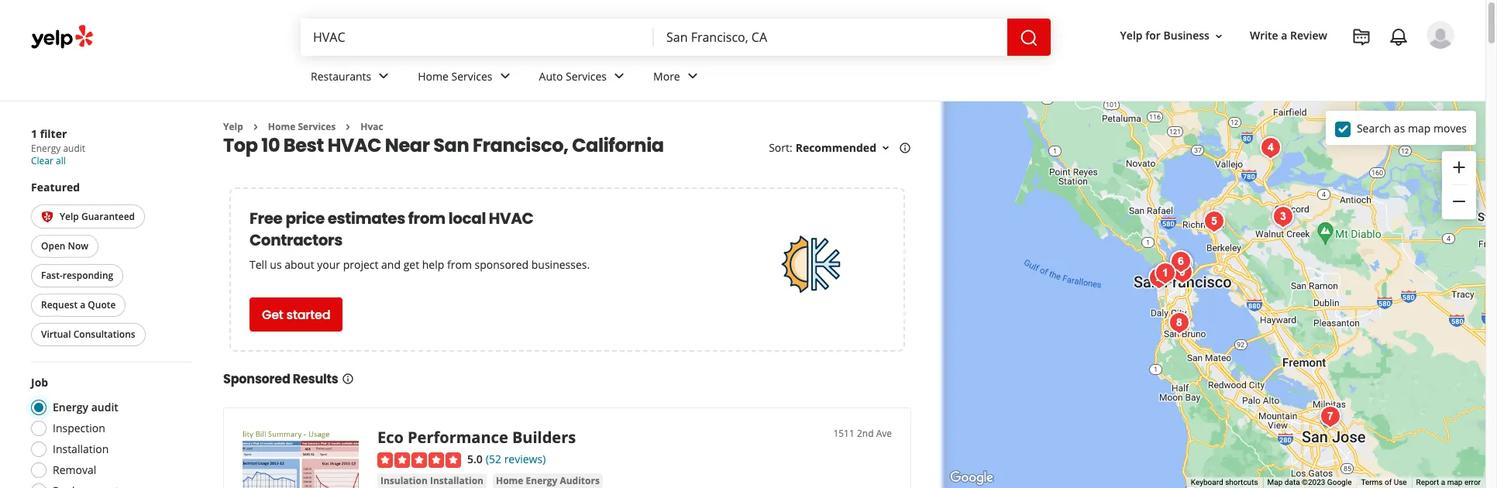 Task type: describe. For each thing, give the bounding box(es) containing it.
yelp for business button
[[1114, 22, 1231, 50]]

16 chevron right v2 image
[[342, 121, 354, 133]]

started
[[286, 306, 330, 324]]

write a review
[[1250, 28, 1327, 43]]

california
[[572, 133, 664, 158]]

as
[[1394, 120, 1405, 135]]

clear
[[31, 154, 53, 167]]

audit inside 1 filter energy audit clear all
[[63, 142, 85, 155]]

near
[[385, 133, 430, 158]]

ave
[[876, 427, 892, 440]]

sort:
[[769, 141, 792, 155]]

review
[[1290, 28, 1327, 43]]

Near text field
[[666, 29, 995, 46]]

24 chevron down v2 image for restaurants
[[374, 67, 393, 86]]

eco performance builders
[[377, 427, 576, 448]]

help
[[422, 258, 444, 272]]

google
[[1327, 478, 1352, 487]]

now
[[68, 240, 88, 253]]

zoom out image
[[1450, 192, 1468, 211]]

a for request
[[80, 299, 85, 312]]

home energy auditors
[[496, 474, 600, 487]]

hvac
[[361, 120, 383, 133]]

get started button
[[250, 298, 343, 332]]

recommended
[[796, 141, 876, 155]]

5.0
[[467, 452, 483, 467]]

user actions element
[[1108, 19, 1476, 115]]

inspection
[[53, 421, 105, 436]]

open now button
[[31, 235, 98, 258]]

home energy auditors link
[[493, 474, 603, 488]]

francisco,
[[473, 133, 568, 158]]

sponsored
[[223, 371, 290, 389]]

map region
[[807, 0, 1497, 488]]

yelp for yelp guaranteed
[[60, 210, 79, 223]]

free price estimates from local hvac contractors tell us about your project and get help from sponsored businesses.
[[250, 208, 590, 272]]

keyboard
[[1191, 478, 1223, 487]]

hvac link
[[361, 120, 383, 133]]

insulation installation
[[380, 474, 484, 487]]

tell
[[250, 258, 267, 272]]

(52 reviews) link
[[486, 451, 546, 468]]

installation inside button
[[430, 474, 484, 487]]

report a map error
[[1416, 478, 1481, 487]]

0 horizontal spatial services
[[298, 120, 336, 133]]

1 filter energy audit clear all
[[31, 126, 85, 167]]

local
[[448, 208, 486, 230]]

energy inside 1 filter energy audit clear all
[[31, 142, 61, 155]]

get
[[403, 258, 419, 272]]

search as map moves
[[1357, 120, 1467, 135]]

1 vertical spatial home services link
[[268, 120, 336, 133]]

reviews)
[[504, 452, 546, 467]]

request a quote button
[[31, 294, 126, 317]]

Find text field
[[313, 29, 642, 46]]

auto
[[539, 69, 563, 83]]

quote
[[88, 299, 116, 312]]

0 vertical spatial home services link
[[405, 56, 527, 101]]

home services inside business categories "element"
[[418, 69, 492, 83]]

auditors
[[560, 474, 600, 487]]

request
[[41, 299, 78, 312]]

home inside business categories "element"
[[418, 69, 449, 83]]

report
[[1416, 478, 1439, 487]]

(52 reviews)
[[486, 452, 546, 467]]

best
[[283, 133, 324, 158]]

a for report
[[1441, 478, 1445, 487]]

guaranteed
[[81, 210, 135, 223]]

home energy auditors button
[[493, 474, 603, 488]]

yelp link
[[223, 120, 243, 133]]

auto services
[[539, 69, 607, 83]]

a for write
[[1281, 28, 1287, 43]]

business categories element
[[298, 56, 1455, 101]]

restaurants link
[[298, 56, 405, 101]]

hvac inside free price estimates from local hvac contractors tell us about your project and get help from sponsored businesses.
[[489, 208, 533, 230]]

1 vertical spatial energy
[[53, 400, 88, 415]]

1511 2nd ave
[[833, 427, 892, 440]]

insulation installation link
[[377, 474, 487, 488]]

fast-responding
[[41, 269, 113, 282]]

auto services link
[[527, 56, 641, 101]]

estimates
[[328, 208, 405, 230]]

0 vertical spatial hvac
[[327, 133, 381, 158]]

energy inside button
[[526, 474, 557, 487]]

16 chevron right v2 image
[[249, 121, 262, 133]]

kevel home performance image
[[1143, 262, 1174, 293]]

none field near
[[666, 29, 995, 46]]

of
[[1385, 478, 1392, 487]]

zoom in image
[[1450, 158, 1468, 176]]

16 chevron down v2 image
[[1213, 30, 1225, 42]]

about
[[285, 258, 314, 272]]

projects image
[[1352, 28, 1371, 46]]

home inside button
[[496, 474, 523, 487]]

data
[[1285, 478, 1300, 487]]

request a quote
[[41, 299, 116, 312]]

use
[[1394, 478, 1407, 487]]

restaurants
[[311, 69, 371, 83]]

1511
[[833, 427, 855, 440]]



Task type: locate. For each thing, give the bounding box(es) containing it.
10
[[261, 133, 280, 158]]

clear all link
[[31, 154, 66, 167]]

map for moves
[[1408, 120, 1431, 135]]

from right help
[[447, 258, 472, 272]]

all things good image
[[1198, 206, 1229, 237]]

0 vertical spatial map
[[1408, 120, 1431, 135]]

insulation installation button
[[377, 474, 487, 488]]

None search field
[[301, 19, 1054, 56]]

allied hers testing image
[[1255, 132, 1286, 163]]

consultations
[[73, 328, 135, 341]]

home services link
[[405, 56, 527, 101], [268, 120, 336, 133]]

map right "as"
[[1408, 120, 1431, 135]]

yelp for yelp link
[[223, 120, 243, 133]]

2 vertical spatial yelp
[[60, 210, 79, 223]]

1 vertical spatial yelp
[[223, 120, 243, 133]]

price
[[285, 208, 325, 230]]

1 vertical spatial home services
[[268, 120, 336, 133]]

eco performance builders image
[[1267, 201, 1298, 232], [1267, 201, 1298, 232], [243, 427, 359, 488]]

get
[[262, 306, 283, 324]]

2 24 chevron down v2 image from the left
[[496, 67, 514, 86]]

keyboard shortcuts button
[[1191, 477, 1258, 488]]

featured group
[[28, 180, 192, 350]]

shortcuts
[[1225, 478, 1258, 487]]

1 vertical spatial audit
[[91, 400, 118, 415]]

0 horizontal spatial home services
[[268, 120, 336, 133]]

0 vertical spatial a
[[1281, 28, 1287, 43]]

2 none field from the left
[[666, 29, 995, 46]]

0 horizontal spatial installation
[[53, 442, 109, 457]]

24 chevron down v2 image inside restaurants link
[[374, 67, 393, 86]]

top
[[223, 133, 258, 158]]

map for error
[[1447, 478, 1463, 487]]

1 none field from the left
[[313, 29, 642, 46]]

from
[[408, 208, 445, 230], [447, 258, 472, 272]]

1 horizontal spatial hvac
[[489, 208, 533, 230]]

businesses.
[[531, 258, 590, 272]]

home services link down find field
[[405, 56, 527, 101]]

top 10 best hvac near san francisco, california
[[223, 133, 664, 158]]

responding
[[63, 269, 113, 282]]

open
[[41, 240, 65, 253]]

24 chevron down v2 image inside auto services link
[[610, 67, 628, 86]]

featured
[[31, 180, 80, 195]]

virtual
[[41, 328, 71, 341]]

write
[[1250, 28, 1278, 43]]

yelp guaranteed button
[[31, 205, 145, 229]]

1 horizontal spatial home services link
[[405, 56, 527, 101]]

services down find field
[[451, 69, 492, 83]]

1 horizontal spatial home
[[418, 69, 449, 83]]

yelp left 16 chevron right v2 image
[[223, 120, 243, 133]]

map
[[1267, 478, 1283, 487]]

2 vertical spatial home
[[496, 474, 523, 487]]

24 chevron down v2 image inside home services link
[[496, 67, 514, 86]]

services inside auto services link
[[566, 69, 607, 83]]

yelp inside button
[[1120, 28, 1143, 43]]

0 horizontal spatial yelp
[[60, 210, 79, 223]]

building efficiency image
[[1150, 258, 1181, 289]]

24 chevron down v2 image left auto
[[496, 67, 514, 86]]

16 info v2 image
[[899, 142, 911, 154]]

nolan p. image
[[1427, 21, 1455, 49]]

0 horizontal spatial a
[[80, 299, 85, 312]]

1 horizontal spatial installation
[[430, 474, 484, 487]]

1 horizontal spatial a
[[1281, 28, 1287, 43]]

audit
[[63, 142, 85, 155], [91, 400, 118, 415]]

services left 16 chevron right v2 icon at left top
[[298, 120, 336, 133]]

2nd
[[857, 427, 874, 440]]

and
[[381, 258, 401, 272]]

16 chevron down v2 image
[[880, 142, 892, 154]]

24 chevron down v2 image for home services
[[496, 67, 514, 86]]

bay enervisors image
[[1164, 307, 1195, 338]]

©2023
[[1302, 478, 1325, 487]]

home down find field
[[418, 69, 449, 83]]

hvac right local
[[489, 208, 533, 230]]

sponsored results
[[223, 371, 338, 389]]

moves
[[1434, 120, 1467, 135]]

24 chevron down v2 image inside the more link
[[683, 67, 702, 86]]

installation
[[53, 442, 109, 457], [430, 474, 484, 487]]

yelp left the for on the top of the page
[[1120, 28, 1143, 43]]

1 horizontal spatial map
[[1447, 478, 1463, 487]]

notifications image
[[1389, 28, 1408, 46]]

None field
[[313, 29, 642, 46], [666, 29, 995, 46]]

yelp for yelp for business
[[1120, 28, 1143, 43]]

map left error
[[1447, 478, 1463, 487]]

eco
[[377, 427, 404, 448]]

eco performance builders link
[[377, 427, 576, 448]]

2 horizontal spatial yelp
[[1120, 28, 1143, 43]]

for
[[1145, 28, 1161, 43]]

audit up the inspection
[[91, 400, 118, 415]]

1 horizontal spatial services
[[451, 69, 492, 83]]

search
[[1357, 120, 1391, 135]]

your
[[317, 258, 340, 272]]

option group
[[26, 375, 192, 488]]

1 vertical spatial home
[[268, 120, 295, 133]]

home right 16 chevron right v2 image
[[268, 120, 295, 133]]

yelp for business
[[1120, 28, 1210, 43]]

services right auto
[[566, 69, 607, 83]]

free price estimates from local hvac contractors image
[[771, 226, 848, 303]]

map
[[1408, 120, 1431, 135], [1447, 478, 1463, 487]]

24 chevron down v2 image right auto services
[[610, 67, 628, 86]]

0 vertical spatial home
[[418, 69, 449, 83]]

keyboard shortcuts
[[1191, 478, 1258, 487]]

energy audit
[[53, 400, 118, 415]]

1 vertical spatial installation
[[430, 474, 484, 487]]

1 horizontal spatial none field
[[666, 29, 995, 46]]

1 horizontal spatial home services
[[418, 69, 492, 83]]

yelp inside "button"
[[60, 210, 79, 223]]

home down (52 reviews) at the left
[[496, 474, 523, 487]]

0 vertical spatial from
[[408, 208, 445, 230]]

5 star rating image
[[377, 453, 461, 468]]

sandium heating and air conditioning image
[[1315, 401, 1346, 432]]

0 vertical spatial yelp
[[1120, 28, 1143, 43]]

home services link right 16 chevron right v2 image
[[268, 120, 336, 133]]

virtual consultations
[[41, 328, 135, 341]]

results
[[293, 371, 338, 389]]

contractors
[[250, 230, 343, 251]]

none field find
[[313, 29, 642, 46]]

2 horizontal spatial services
[[566, 69, 607, 83]]

2 horizontal spatial a
[[1441, 478, 1445, 487]]

fast-
[[41, 269, 63, 282]]

0 horizontal spatial audit
[[63, 142, 85, 155]]

1
[[31, 126, 37, 141]]

4 24 chevron down v2 image from the left
[[683, 67, 702, 86]]

2 horizontal spatial home
[[496, 474, 523, 487]]

24 chevron down v2 image for more
[[683, 67, 702, 86]]

from left local
[[408, 208, 445, 230]]

2 vertical spatial energy
[[526, 474, 557, 487]]

installation down 5.0
[[430, 474, 484, 487]]

16 yelp guaranteed v2 image
[[41, 211, 53, 223]]

3 24 chevron down v2 image from the left
[[610, 67, 628, 86]]

a right report
[[1441, 478, 1445, 487]]

0 horizontal spatial home
[[268, 120, 295, 133]]

1 24 chevron down v2 image from the left
[[374, 67, 393, 86]]

yelp guaranteed
[[60, 210, 135, 223]]

0 horizontal spatial hvac
[[327, 133, 381, 158]]

map data ©2023 google
[[1267, 478, 1352, 487]]

virtual consultations button
[[31, 323, 145, 347]]

report a map error link
[[1416, 478, 1481, 487]]

1 horizontal spatial from
[[447, 258, 472, 272]]

project
[[343, 258, 378, 272]]

yelp right 16 yelp guaranteed v2 image
[[60, 210, 79, 223]]

0 vertical spatial home services
[[418, 69, 492, 83]]

1 horizontal spatial audit
[[91, 400, 118, 415]]

0 horizontal spatial home services link
[[268, 120, 336, 133]]

terms
[[1361, 478, 1383, 487]]

option group containing job
[[26, 375, 192, 488]]

1 vertical spatial hvac
[[489, 208, 533, 230]]

energy down filter
[[31, 142, 61, 155]]

california energy efficiency raters image
[[1167, 257, 1198, 288]]

24 chevron down v2 image
[[374, 67, 393, 86], [496, 67, 514, 86], [610, 67, 628, 86], [683, 67, 702, 86]]

google image
[[946, 468, 997, 488]]

2 vertical spatial a
[[1441, 478, 1445, 487]]

home services right 16 chevron right v2 image
[[268, 120, 336, 133]]

0 horizontal spatial none field
[[313, 29, 642, 46]]

(52
[[486, 452, 501, 467]]

error
[[1465, 478, 1481, 487]]

terms of use link
[[1361, 478, 1407, 487]]

a left quote
[[80, 299, 85, 312]]

pca inspections image
[[1165, 246, 1196, 277]]

0 horizontal spatial map
[[1408, 120, 1431, 135]]

installation down the inspection
[[53, 442, 109, 457]]

recommended button
[[796, 141, 892, 155]]

job
[[31, 375, 48, 390]]

a
[[1281, 28, 1287, 43], [80, 299, 85, 312], [1441, 478, 1445, 487]]

1 vertical spatial map
[[1447, 478, 1463, 487]]

0 vertical spatial audit
[[63, 142, 85, 155]]

write a review link
[[1244, 22, 1334, 50]]

us
[[270, 258, 282, 272]]

more
[[653, 69, 680, 83]]

0 vertical spatial installation
[[53, 442, 109, 457]]

16 info v2 image
[[341, 373, 354, 385]]

group
[[1442, 151, 1476, 219]]

1 vertical spatial a
[[80, 299, 85, 312]]

terms of use
[[1361, 478, 1407, 487]]

24 chevron down v2 image right restaurants
[[374, 67, 393, 86]]

performance
[[408, 427, 508, 448]]

24 chevron down v2 image right more on the left of page
[[683, 67, 702, 86]]

audit down filter
[[63, 142, 85, 155]]

0 horizontal spatial from
[[408, 208, 445, 230]]

0 vertical spatial energy
[[31, 142, 61, 155]]

sustainability concierge image
[[1167, 248, 1198, 279]]

yelp
[[1120, 28, 1143, 43], [223, 120, 243, 133], [60, 210, 79, 223]]

energy down the reviews)
[[526, 474, 557, 487]]

hvac right best
[[327, 133, 381, 158]]

a inside "element"
[[1281, 28, 1287, 43]]

filter
[[40, 126, 67, 141]]

more link
[[641, 56, 714, 101]]

services
[[451, 69, 492, 83], [566, 69, 607, 83], [298, 120, 336, 133]]

24 chevron down v2 image for auto services
[[610, 67, 628, 86]]

energy up the inspection
[[53, 400, 88, 415]]

builders
[[512, 427, 576, 448]]

fast-responding button
[[31, 265, 123, 288]]

business
[[1164, 28, 1210, 43]]

open now
[[41, 240, 88, 253]]

installation inside option group
[[53, 442, 109, 457]]

insulation
[[380, 474, 428, 487]]

sponsored
[[475, 258, 529, 272]]

1 vertical spatial from
[[447, 258, 472, 272]]

a inside button
[[80, 299, 85, 312]]

get started
[[262, 306, 330, 324]]

search image
[[1020, 28, 1038, 47]]

1 horizontal spatial yelp
[[223, 120, 243, 133]]

free
[[250, 208, 282, 230]]

home services down find field
[[418, 69, 492, 83]]

removal
[[53, 463, 96, 478]]

a right write
[[1281, 28, 1287, 43]]



Task type: vqa. For each thing, say whether or not it's contained in the screenshot.
duck
no



